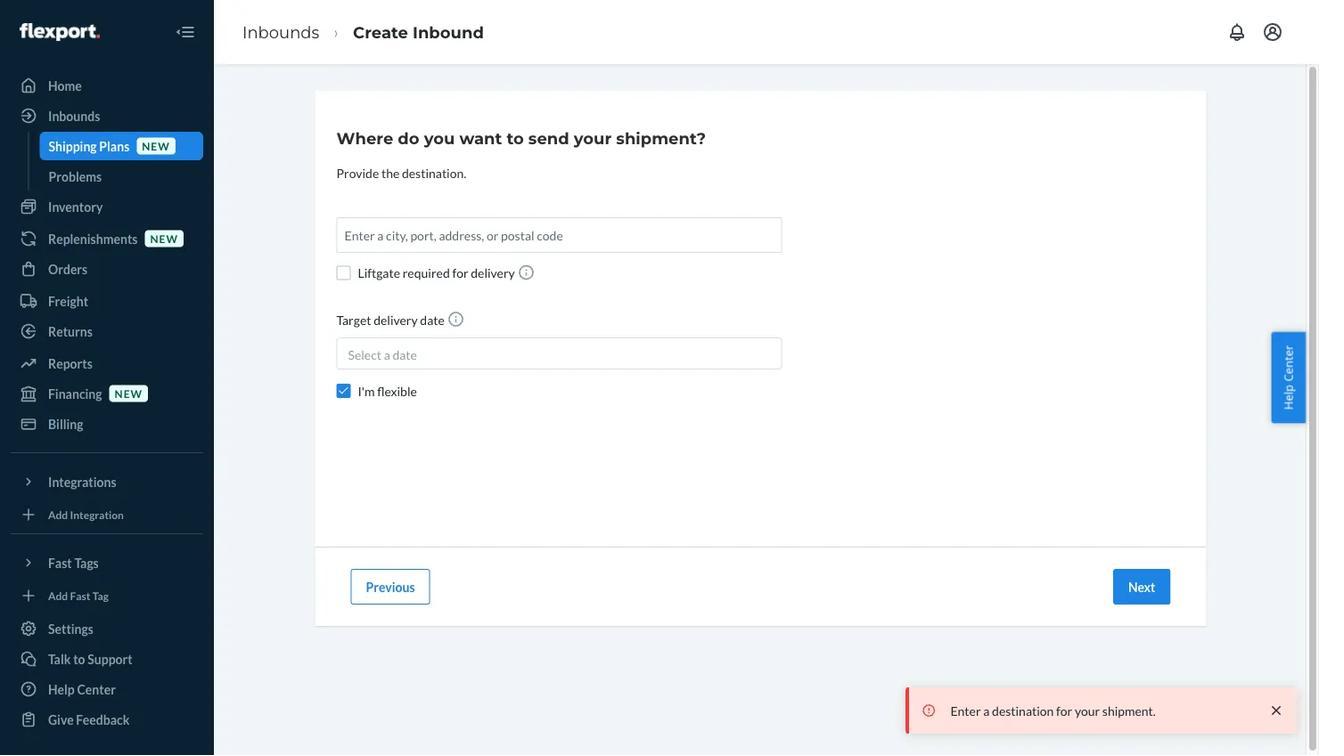 Task type: vqa. For each thing, say whether or not it's contained in the screenshot.
'FULFILLMENT'
no



Task type: locate. For each thing, give the bounding box(es) containing it.
i'm flexible
[[358, 384, 417, 399]]

tag
[[92, 590, 109, 603]]

inbounds inside the breadcrumbs navigation
[[242, 22, 319, 42]]

add integration link
[[11, 504, 203, 527]]

0 vertical spatial fast
[[48, 556, 72, 571]]

for right destination
[[1056, 704, 1073, 719]]

to right talk
[[73, 652, 85, 667]]

new
[[142, 139, 170, 152], [150, 232, 178, 245], [115, 387, 143, 400]]

give
[[48, 713, 74, 728]]

code
[[537, 228, 563, 243]]

address,
[[439, 228, 484, 243]]

create inbound
[[353, 22, 484, 42]]

add for add integration
[[48, 509, 68, 521]]

add for add fast tag
[[48, 590, 68, 603]]

target delivery date
[[337, 312, 447, 328]]

home link
[[11, 71, 203, 100]]

a for destination
[[984, 704, 990, 719]]

fast left tag
[[70, 590, 90, 603]]

i'm
[[358, 384, 375, 399]]

0 horizontal spatial date
[[393, 347, 417, 362]]

1 vertical spatial date
[[393, 347, 417, 362]]

inventory link
[[11, 193, 203, 221]]

select
[[348, 347, 381, 362]]

1 horizontal spatial delivery
[[471, 266, 515, 281]]

1 vertical spatial new
[[150, 232, 178, 245]]

1 vertical spatial center
[[77, 682, 116, 698]]

fast inside dropdown button
[[48, 556, 72, 571]]

give feedback
[[48, 713, 130, 728]]

previous
[[366, 580, 415, 595]]

new down 'reports' link
[[115, 387, 143, 400]]

1 vertical spatial your
[[1075, 704, 1100, 719]]

inbounds link
[[242, 22, 319, 42], [11, 102, 203, 130]]

next button
[[1113, 570, 1171, 605]]

delivery down or
[[471, 266, 515, 281]]

to left send
[[507, 128, 524, 148]]

target
[[337, 312, 371, 328]]

settings
[[48, 622, 94, 637]]

1 vertical spatial help center
[[48, 682, 116, 698]]

1 horizontal spatial inbounds
[[242, 22, 319, 42]]

0 horizontal spatial for
[[452, 266, 469, 281]]

add integration
[[48, 509, 124, 521]]

the
[[381, 165, 400, 181]]

fast tags button
[[11, 549, 203, 578]]

your left shipment.
[[1075, 704, 1100, 719]]

1 horizontal spatial center
[[1281, 346, 1297, 382]]

0 vertical spatial a
[[377, 228, 384, 243]]

2 vertical spatial a
[[984, 704, 990, 719]]

date down the liftgate required for delivery
[[420, 312, 445, 328]]

delivery
[[471, 266, 515, 281], [374, 312, 418, 328]]

new for replenishments
[[150, 232, 178, 245]]

help
[[1281, 385, 1297, 410], [48, 682, 75, 698]]

orders
[[48, 262, 88, 277]]

enter left destination
[[951, 704, 981, 719]]

2 add from the top
[[48, 590, 68, 603]]

0 horizontal spatial your
[[574, 128, 612, 148]]

0 vertical spatial help
[[1281, 385, 1297, 410]]

1 vertical spatial enter
[[951, 704, 981, 719]]

enter
[[345, 228, 375, 243], [951, 704, 981, 719]]

1 vertical spatial delivery
[[374, 312, 418, 328]]

0 vertical spatial new
[[142, 139, 170, 152]]

help center button
[[1272, 332, 1306, 424]]

integrations
[[48, 475, 116, 490]]

provide
[[337, 165, 379, 181]]

0 vertical spatial to
[[507, 128, 524, 148]]

1 horizontal spatial date
[[420, 312, 445, 328]]

for right required at the top of the page
[[452, 266, 469, 281]]

1 horizontal spatial for
[[1056, 704, 1073, 719]]

port,
[[410, 228, 437, 243]]

0 horizontal spatial enter
[[345, 228, 375, 243]]

date down target delivery date
[[393, 347, 417, 362]]

0 vertical spatial your
[[574, 128, 612, 148]]

center
[[1281, 346, 1297, 382], [77, 682, 116, 698]]

fast
[[48, 556, 72, 571], [70, 590, 90, 603]]

your right send
[[574, 128, 612, 148]]

delivery up 'select a date'
[[374, 312, 418, 328]]

1 horizontal spatial inbounds link
[[242, 22, 319, 42]]

fast left the tags
[[48, 556, 72, 571]]

0 vertical spatial delivery
[[471, 266, 515, 281]]

destination
[[992, 704, 1054, 719]]

a left city,
[[377, 228, 384, 243]]

where
[[337, 128, 393, 148]]

to inside talk to support button
[[73, 652, 85, 667]]

1 horizontal spatial enter
[[951, 704, 981, 719]]

to
[[507, 128, 524, 148], [73, 652, 85, 667]]

add fast tag link
[[11, 585, 203, 608]]

problems link
[[40, 162, 203, 191]]

0 vertical spatial inbounds
[[242, 22, 319, 42]]

0 horizontal spatial help center
[[48, 682, 116, 698]]

new right the plans
[[142, 139, 170, 152]]

1 vertical spatial help
[[48, 682, 75, 698]]

a
[[377, 228, 384, 243], [384, 347, 390, 362], [984, 704, 990, 719]]

enter left city,
[[345, 228, 375, 243]]

0 vertical spatial add
[[48, 509, 68, 521]]

date
[[420, 312, 445, 328], [393, 347, 417, 362]]

your
[[574, 128, 612, 148], [1075, 704, 1100, 719]]

a right 'select' on the top left
[[384, 347, 390, 362]]

0 vertical spatial enter
[[345, 228, 375, 243]]

None checkbox
[[337, 266, 351, 280], [337, 384, 351, 398], [337, 266, 351, 280], [337, 384, 351, 398]]

0 horizontal spatial inbounds link
[[11, 102, 203, 130]]

0 vertical spatial center
[[1281, 346, 1297, 382]]

1 vertical spatial to
[[73, 652, 85, 667]]

1 horizontal spatial help center
[[1281, 346, 1297, 410]]

orders link
[[11, 255, 203, 283]]

1 horizontal spatial help
[[1281, 385, 1297, 410]]

previous button
[[351, 570, 430, 605]]

shipping
[[49, 139, 97, 154]]

add left integration
[[48, 509, 68, 521]]

2 vertical spatial new
[[115, 387, 143, 400]]

for
[[452, 266, 469, 281], [1056, 704, 1073, 719]]

0 horizontal spatial center
[[77, 682, 116, 698]]

returns
[[48, 324, 93, 339]]

a left destination
[[984, 704, 990, 719]]

send
[[529, 128, 569, 148]]

reports link
[[11, 349, 203, 378]]

help center
[[1281, 346, 1297, 410], [48, 682, 116, 698]]

do
[[398, 128, 420, 148]]

1 vertical spatial add
[[48, 590, 68, 603]]

new up "orders" link at the top left
[[150, 232, 178, 245]]

0 vertical spatial date
[[420, 312, 445, 328]]

add
[[48, 509, 68, 521], [48, 590, 68, 603]]

enter for enter a city, port, address, or postal code
[[345, 228, 375, 243]]

1 add from the top
[[48, 509, 68, 521]]

0 horizontal spatial inbounds
[[48, 108, 100, 123]]

add up settings
[[48, 590, 68, 603]]

returns link
[[11, 317, 203, 346]]

inventory
[[48, 199, 103, 214]]

0 horizontal spatial help
[[48, 682, 75, 698]]

0 vertical spatial for
[[452, 266, 469, 281]]

inbounds
[[242, 22, 319, 42], [48, 108, 100, 123]]

0 vertical spatial help center
[[1281, 346, 1297, 410]]

0 horizontal spatial to
[[73, 652, 85, 667]]

1 vertical spatial a
[[384, 347, 390, 362]]



Task type: describe. For each thing, give the bounding box(es) containing it.
financing
[[48, 386, 102, 402]]

liftgate required for delivery
[[358, 266, 517, 281]]

talk to support button
[[11, 645, 203, 674]]

feedback
[[76, 713, 130, 728]]

flexible
[[377, 384, 417, 399]]

center inside button
[[1281, 346, 1297, 382]]

inbound
[[413, 22, 484, 42]]

1 vertical spatial fast
[[70, 590, 90, 603]]

fast tags
[[48, 556, 99, 571]]

billing
[[48, 417, 83, 432]]

1 horizontal spatial your
[[1075, 704, 1100, 719]]

a for date
[[384, 347, 390, 362]]

add fast tag
[[48, 590, 109, 603]]

reports
[[48, 356, 93, 371]]

liftgate
[[358, 266, 400, 281]]

billing link
[[11, 410, 203, 439]]

plans
[[99, 139, 129, 154]]

settings link
[[11, 615, 203, 644]]

integrations button
[[11, 468, 203, 497]]

a for city,
[[377, 228, 384, 243]]

enter a destination for your shipment.
[[951, 704, 1156, 719]]

postal
[[501, 228, 535, 243]]

1 vertical spatial inbounds
[[48, 108, 100, 123]]

replenishments
[[48, 231, 138, 246]]

close toast image
[[1268, 702, 1286, 720]]

open notifications image
[[1227, 21, 1248, 43]]

1 vertical spatial inbounds link
[[11, 102, 203, 130]]

close navigation image
[[175, 21, 196, 43]]

0 horizontal spatial delivery
[[374, 312, 418, 328]]

where do you want to send your shipment?
[[337, 128, 706, 148]]

breadcrumbs navigation
[[228, 6, 498, 58]]

enter a city, port, address, or postal code
[[345, 228, 563, 243]]

help inside help center button
[[1281, 385, 1297, 410]]

new for shipping plans
[[142, 139, 170, 152]]

freight
[[48, 294, 88, 309]]

talk to support
[[48, 652, 133, 667]]

help center link
[[11, 676, 203, 704]]

flexport logo image
[[20, 23, 100, 41]]

required
[[403, 266, 450, 281]]

0 vertical spatial inbounds link
[[242, 22, 319, 42]]

create inbound link
[[353, 22, 484, 42]]

or
[[487, 228, 499, 243]]

home
[[48, 78, 82, 93]]

tags
[[74, 556, 99, 571]]

new for financing
[[115, 387, 143, 400]]

date for target delivery date
[[420, 312, 445, 328]]

1 horizontal spatial to
[[507, 128, 524, 148]]

open account menu image
[[1262, 21, 1284, 43]]

you
[[424, 128, 455, 148]]

problems
[[49, 169, 102, 184]]

enter for enter a destination for your shipment.
[[951, 704, 981, 719]]

help center inside button
[[1281, 346, 1297, 410]]

shipment.
[[1103, 704, 1156, 719]]

destination.
[[402, 165, 466, 181]]

1 vertical spatial for
[[1056, 704, 1073, 719]]

shipment?
[[616, 128, 706, 148]]

talk
[[48, 652, 71, 667]]

provide the destination.
[[337, 165, 466, 181]]

freight link
[[11, 287, 203, 316]]

select a date
[[348, 347, 417, 362]]

integration
[[70, 509, 124, 521]]

want
[[459, 128, 502, 148]]

date for select a date
[[393, 347, 417, 362]]

create
[[353, 22, 408, 42]]

next
[[1128, 580, 1156, 595]]

city,
[[386, 228, 408, 243]]

shipping plans
[[49, 139, 129, 154]]

support
[[88, 652, 133, 667]]

give feedback button
[[11, 706, 203, 735]]



